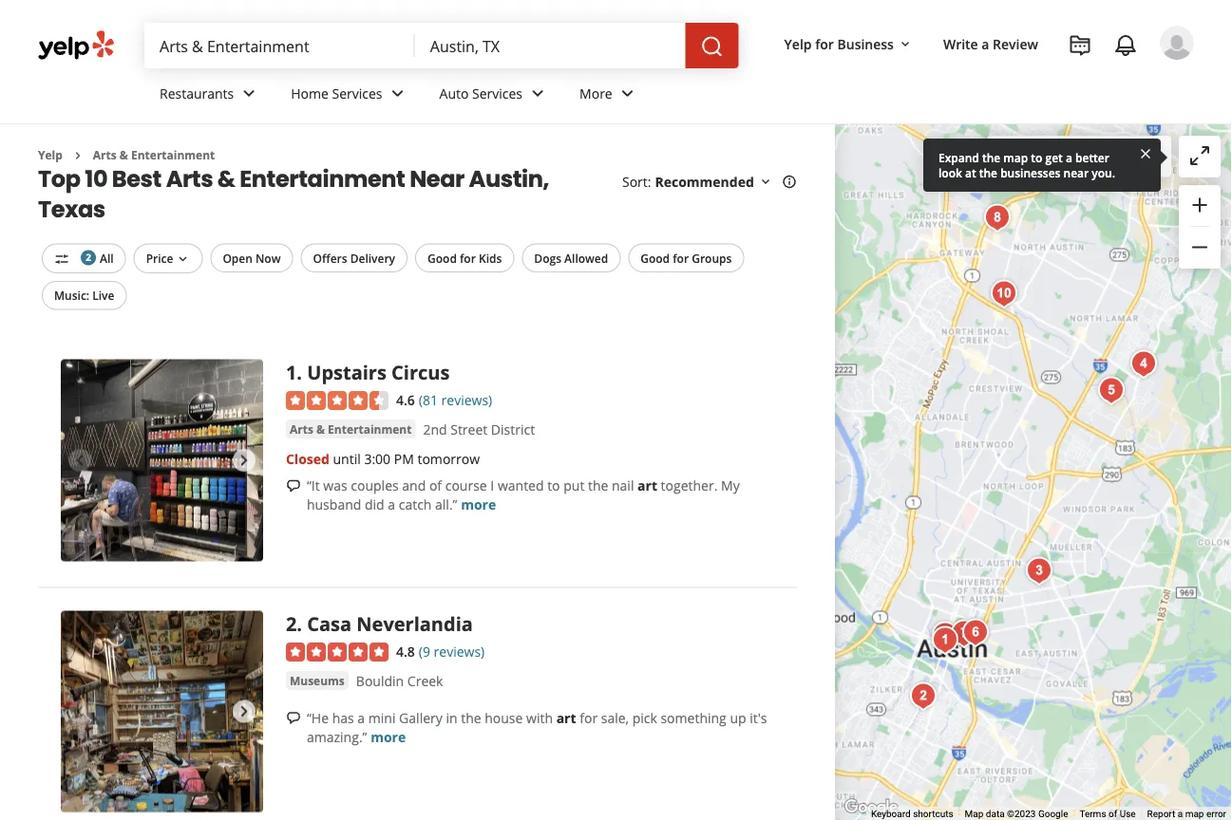 Task type: describe. For each thing, give the bounding box(es) containing it.
write a review link
[[936, 27, 1046, 61]]

businesses
[[1000, 165, 1061, 180]]

(81 reviews) link
[[419, 389, 492, 409]]

museums link
[[286, 672, 348, 691]]

wonderspaces  - austin image
[[1092, 372, 1130, 410]]

24 chevron down v2 image for auto services
[[526, 82, 549, 105]]

open now button
[[210, 244, 293, 273]]

husband
[[307, 495, 361, 513]]

2nd
[[423, 421, 447, 439]]

"he has a mini gallery in the house with art
[[307, 709, 576, 727]]

keyboard
[[871, 809, 911, 820]]

16 filter v2 image
[[54, 252, 69, 267]]

keyboard shortcuts button
[[871, 808, 953, 821]]

offers
[[313, 250, 347, 266]]

until
[[333, 450, 361, 468]]

museums
[[290, 673, 345, 689]]

entertainment inside "button"
[[328, 421, 412, 437]]

business categories element
[[144, 68, 1194, 123]]

circus
[[391, 359, 450, 386]]

music: live
[[54, 288, 114, 303]]

to inside expand the map to get a better look at the businesses near you.
[[1031, 150, 1043, 165]]

entertainment inside top 10 best arts & entertainment near austin, texas
[[240, 163, 405, 195]]

1 horizontal spatial arts & entertainment link
[[286, 420, 416, 439]]

closed until 3:00 pm tomorrow
[[286, 450, 480, 468]]

. for 2
[[297, 611, 302, 637]]

moves
[[1119, 148, 1160, 166]]

0 horizontal spatial arts
[[93, 147, 117, 163]]

(81
[[419, 391, 438, 409]]

services for auto services
[[472, 84, 523, 102]]

open
[[223, 250, 253, 266]]

best
[[112, 163, 161, 195]]

for inside for sale, pick something up it's amazing."
[[580, 709, 598, 727]]

yelp link
[[38, 147, 63, 163]]

"he
[[307, 709, 329, 727]]

together.
[[661, 476, 718, 494]]

map region
[[733, 67, 1232, 821]]

expand
[[939, 150, 979, 165]]

next image
[[233, 701, 255, 724]]

texas
[[38, 193, 105, 225]]

4.6 star rating image
[[286, 391, 388, 410]]

house
[[485, 709, 523, 727]]

all
[[100, 250, 114, 266]]

use
[[1120, 809, 1136, 820]]

museum of the weird image
[[945, 615, 983, 653]]

sale,
[[601, 709, 629, 727]]

4.6 link
[[396, 389, 415, 409]]

amazing."
[[307, 728, 367, 746]]

4.8 star rating image
[[286, 643, 388, 662]]

casa
[[307, 611, 352, 637]]

map
[[965, 809, 984, 820]]

open now
[[223, 250, 281, 266]]

24 chevron down v2 image
[[238, 82, 261, 105]]

for for business
[[815, 35, 834, 53]]

2 for 2 all
[[86, 251, 91, 264]]

4.8
[[396, 642, 415, 660]]

slideshow element for "he
[[61, 611, 263, 813]]

error
[[1206, 809, 1226, 820]]

a inside together. my husband did a catch all."
[[388, 495, 395, 513]]

business
[[837, 35, 894, 53]]

terms of use
[[1080, 809, 1136, 820]]

map for moves
[[1088, 148, 1116, 166]]

home services
[[291, 84, 382, 102]]

district
[[491, 421, 535, 439]]

bedpost confessions image
[[957, 614, 995, 652]]

search as map moves
[[1025, 148, 1160, 166]]

©2023
[[1007, 809, 1036, 820]]

services for home services
[[332, 84, 382, 102]]

16 chevron right v2 image
[[70, 148, 85, 163]]

16 speech v2 image
[[286, 479, 301, 494]]

slideshow element for "it
[[61, 359, 263, 562]]

"it was couples and of course i wanted to put the nail art
[[307, 476, 657, 494]]

4.8 link
[[396, 641, 415, 661]]

1 vertical spatial of
[[1109, 809, 1117, 820]]

notifications image
[[1114, 34, 1137, 57]]

sort:
[[622, 173, 651, 191]]

next image
[[233, 449, 255, 472]]

auto
[[439, 84, 469, 102]]

as
[[1070, 148, 1084, 166]]

delivery
[[350, 250, 395, 266]]

tomorrow
[[417, 450, 480, 468]]

1
[[286, 359, 297, 386]]

now
[[256, 250, 281, 266]]

reviews) for circus
[[441, 391, 492, 409]]

arts & entertainment inside "button"
[[290, 421, 412, 437]]

price
[[146, 250, 173, 266]]

zoom out image
[[1188, 236, 1211, 259]]

none field 'find'
[[160, 35, 400, 56]]

zoom in image
[[1188, 194, 1211, 217]]

dogs allowed
[[534, 250, 608, 266]]

keyboard shortcuts
[[871, 809, 953, 820]]

a inside 'link'
[[982, 35, 989, 53]]

projects image
[[1069, 34, 1092, 57]]

close image
[[1138, 145, 1153, 161]]

couples
[[351, 476, 399, 494]]

a right has
[[358, 709, 365, 727]]

mini
[[368, 709, 396, 727]]

entertainment down restaurants
[[131, 147, 215, 163]]

home
[[291, 84, 329, 102]]

arts inside arts & entertainment "button"
[[290, 421, 313, 437]]

good for groups button
[[628, 244, 744, 273]]

gameon! atx image
[[1125, 345, 1163, 383]]

shitty kitty big ball bingo image
[[926, 617, 964, 655]]

google
[[1038, 809, 1068, 820]]

0 horizontal spatial arts & entertainment link
[[93, 147, 215, 163]]

the eureka room image
[[1020, 552, 1058, 590]]

"it
[[307, 476, 320, 494]]

yelp for yelp link
[[38, 147, 63, 163]]

museum of illusions austin image
[[978, 199, 1016, 237]]

3:00
[[364, 450, 391, 468]]

upstairs circus image
[[61, 359, 263, 562]]

16 chevron down v2 image for yelp for business
[[898, 37, 913, 52]]

music: live button
[[42, 281, 127, 310]]

more link for amazing."
[[371, 728, 406, 746]]

for for kids
[[460, 250, 476, 266]]

auto services link
[[424, 68, 564, 123]]

16 speech v2 image
[[286, 711, 301, 726]]

look
[[939, 165, 962, 180]]

more link for all."
[[461, 495, 496, 513]]

at
[[965, 165, 976, 180]]

casa neverlandia image
[[904, 678, 942, 716]]



Task type: locate. For each thing, give the bounding box(es) containing it.
0 vertical spatial 2
[[86, 251, 91, 264]]

search image
[[701, 35, 723, 58]]

i
[[491, 476, 494, 494]]

(81 reviews)
[[419, 391, 492, 409]]

none field near
[[430, 35, 670, 56]]

google image
[[840, 796, 902, 821]]

put
[[564, 476, 585, 494]]

1 horizontal spatial 16 chevron down v2 image
[[898, 37, 913, 52]]

for for groups
[[673, 250, 689, 266]]

2 horizontal spatial map
[[1185, 809, 1204, 820]]

16 chevron down v2 image left 16 info v2 icon
[[758, 175, 773, 190]]

write
[[943, 35, 978, 53]]

casa neverlandia link
[[307, 611, 473, 637]]

you.
[[1092, 165, 1115, 180]]

1 vertical spatial .
[[297, 611, 302, 637]]

pm
[[394, 450, 414, 468]]

good
[[428, 250, 457, 266], [641, 250, 670, 266]]

yelp for business button
[[777, 27, 920, 61]]

2 previous image from the top
[[68, 701, 91, 724]]

2 . casa neverlandia
[[286, 611, 473, 637]]

yelp left business
[[784, 35, 812, 53]]

none field up more
[[430, 35, 670, 56]]

yelp
[[784, 35, 812, 53], [38, 147, 63, 163]]

was
[[323, 476, 347, 494]]

entertainment up 3:00
[[328, 421, 412, 437]]

data
[[986, 809, 1005, 820]]

(9 reviews) link
[[419, 641, 485, 661]]

1 horizontal spatial arts & entertainment
[[290, 421, 412, 437]]

0 vertical spatial art
[[638, 476, 657, 494]]

arts & entertainment down restaurants
[[93, 147, 215, 163]]

0 horizontal spatial to
[[547, 476, 560, 494]]

map right as
[[1088, 148, 1116, 166]]

shortcuts
[[913, 809, 953, 820]]

1 horizontal spatial more link
[[461, 495, 496, 513]]

in
[[446, 709, 457, 727]]

good for kids
[[428, 250, 502, 266]]

arts & entertainment link
[[93, 147, 215, 163], [286, 420, 416, 439]]

report a map error
[[1147, 809, 1226, 820]]

ruby a. image
[[1160, 26, 1194, 60]]

a right write
[[982, 35, 989, 53]]

0 vertical spatial yelp
[[784, 35, 812, 53]]

gallery
[[399, 709, 443, 727]]

0 vertical spatial reviews)
[[441, 391, 492, 409]]

review
[[993, 35, 1038, 53]]

art right with
[[556, 709, 576, 727]]

0 horizontal spatial 16 chevron down v2 image
[[758, 175, 773, 190]]

1 horizontal spatial to
[[1031, 150, 1043, 165]]

previous image for together. my husband did a catch all."
[[68, 449, 91, 472]]

0 horizontal spatial 24 chevron down v2 image
[[386, 82, 409, 105]]

1 horizontal spatial more
[[461, 495, 496, 513]]

0 horizontal spatial services
[[332, 84, 382, 102]]

0 horizontal spatial more link
[[371, 728, 406, 746]]

filters group
[[38, 244, 748, 310]]

1 vertical spatial 2
[[286, 611, 297, 637]]

2 . from the top
[[297, 611, 302, 637]]

street
[[451, 421, 488, 439]]

1 horizontal spatial of
[[1109, 809, 1117, 820]]

1 vertical spatial arts & entertainment link
[[286, 420, 416, 439]]

1 slideshow element from the top
[[61, 359, 263, 562]]

recommended
[[655, 173, 754, 191]]

2 horizontal spatial arts
[[290, 421, 313, 437]]

16 chevron down v2 image inside "yelp for business" button
[[898, 37, 913, 52]]

more link down "it was couples and of course i wanted to put the nail art
[[461, 495, 496, 513]]

for
[[815, 35, 834, 53], [460, 250, 476, 266], [673, 250, 689, 266], [580, 709, 598, 727]]

0 horizontal spatial 2
[[86, 251, 91, 264]]

1 24 chevron down v2 image from the left
[[386, 82, 409, 105]]

reviews) right (9
[[434, 642, 485, 660]]

neverlandia
[[357, 611, 473, 637]]

services inside the home services link
[[332, 84, 382, 102]]

1 . from the top
[[297, 359, 302, 386]]

1 vertical spatial previous image
[[68, 701, 91, 724]]

0 vertical spatial 16 chevron down v2 image
[[898, 37, 913, 52]]

for sale, pick something up it's amazing."
[[307, 709, 767, 746]]

arts inside top 10 best arts & entertainment near austin, texas
[[166, 163, 213, 195]]

0 horizontal spatial none field
[[160, 35, 400, 56]]

art right nail
[[638, 476, 657, 494]]

creek
[[407, 673, 443, 691]]

arts right 16 chevron right v2 'icon'
[[93, 147, 117, 163]]

the
[[982, 150, 1001, 165], [979, 165, 998, 180], [588, 476, 608, 494], [461, 709, 481, 727]]

previous image
[[68, 449, 91, 472], [68, 701, 91, 724]]

map left error
[[1185, 809, 1204, 820]]

16 chevron down v2 image for recommended
[[758, 175, 773, 190]]

0 vertical spatial arts & entertainment link
[[93, 147, 215, 163]]

previous image for for sale, pick something up it's amazing."
[[68, 701, 91, 724]]

0 horizontal spatial arts & entertainment
[[93, 147, 215, 163]]

services right "home"
[[332, 84, 382, 102]]

catch
[[399, 495, 432, 513]]

more link down mini
[[371, 728, 406, 746]]

. for 1
[[297, 359, 302, 386]]

24 chevron down v2 image right more
[[616, 82, 639, 105]]

24 chevron down v2 image inside the home services link
[[386, 82, 409, 105]]

good for kids button
[[415, 244, 514, 273]]

together. my husband did a catch all."
[[307, 476, 740, 513]]

1 vertical spatial arts & entertainment
[[290, 421, 412, 437]]

0 horizontal spatial yelp
[[38, 147, 63, 163]]

2 for 2 . casa neverlandia
[[286, 611, 297, 637]]

write a review
[[943, 35, 1038, 53]]

. up 4.6 star rating image
[[297, 359, 302, 386]]

2 slideshow element from the top
[[61, 611, 263, 813]]

2 services from the left
[[472, 84, 523, 102]]

16 chevron down v2 image right business
[[898, 37, 913, 52]]

0 vertical spatial more link
[[461, 495, 496, 513]]

auto services
[[439, 84, 523, 102]]

1 vertical spatial art
[[556, 709, 576, 727]]

24 chevron down v2 image down near field
[[526, 82, 549, 105]]

1 horizontal spatial good
[[641, 250, 670, 266]]

good left groups
[[641, 250, 670, 266]]

services inside auto services 'link'
[[472, 84, 523, 102]]

music:
[[54, 288, 89, 303]]

1 horizontal spatial &
[[217, 163, 235, 195]]

arts & entertainment up until
[[290, 421, 412, 437]]

expand map image
[[1188, 144, 1211, 167]]

course
[[445, 476, 487, 494]]

yelp inside button
[[784, 35, 812, 53]]

did
[[365, 495, 384, 513]]

upstairs circus image
[[926, 622, 964, 660]]

restaurants link
[[144, 68, 276, 123]]

for left business
[[815, 35, 834, 53]]

good for groups
[[641, 250, 732, 266]]

1 good from the left
[[428, 250, 457, 266]]

2 inside the 2 all
[[86, 251, 91, 264]]

Near text field
[[430, 35, 670, 56]]

0 vertical spatial to
[[1031, 150, 1043, 165]]

3 24 chevron down v2 image from the left
[[616, 82, 639, 105]]

2 horizontal spatial &
[[316, 421, 325, 437]]

yelp left 16 chevron right v2 'icon'
[[38, 147, 63, 163]]

something
[[661, 709, 727, 727]]

live
[[92, 288, 114, 303]]

1 horizontal spatial art
[[638, 476, 657, 494]]

a right get
[[1066, 150, 1072, 165]]

map for error
[[1185, 809, 1204, 820]]

none field up "home"
[[160, 35, 400, 56]]

good for good for kids
[[428, 250, 457, 266]]

24 chevron down v2 image inside more link
[[616, 82, 639, 105]]

. left the casa
[[297, 611, 302, 637]]

1 vertical spatial to
[[547, 476, 560, 494]]

for inside user actions element
[[815, 35, 834, 53]]

pick
[[632, 709, 657, 727]]

1 horizontal spatial services
[[472, 84, 523, 102]]

kids
[[479, 250, 502, 266]]

0 vertical spatial slideshow element
[[61, 359, 263, 562]]

group
[[1179, 185, 1221, 269]]

1 vertical spatial more link
[[371, 728, 406, 746]]

0 horizontal spatial art
[[556, 709, 576, 727]]

dogs
[[534, 250, 561, 266]]

arcade ufo image
[[985, 275, 1023, 313]]

None field
[[160, 35, 400, 56], [430, 35, 670, 56]]

1 horizontal spatial 24 chevron down v2 image
[[526, 82, 549, 105]]

upstairs circus link
[[307, 359, 450, 386]]

map inside expand the map to get a better look at the businesses near you.
[[1003, 150, 1028, 165]]

more for all."
[[461, 495, 496, 513]]

1 horizontal spatial map
[[1088, 148, 1116, 166]]

entertainment up 'offers'
[[240, 163, 405, 195]]

arts up closed
[[290, 421, 313, 437]]

good for good for groups
[[641, 250, 670, 266]]

16 info v2 image
[[782, 175, 797, 190]]

expand the map to get a better look at the businesses near you.
[[939, 150, 1115, 180]]

map for to
[[1003, 150, 1028, 165]]

nail
[[612, 476, 634, 494]]

0 vertical spatial previous image
[[68, 449, 91, 472]]

& inside arts & entertainment "button"
[[316, 421, 325, 437]]

24 chevron down v2 image inside auto services 'link'
[[526, 82, 549, 105]]

1 horizontal spatial yelp
[[784, 35, 812, 53]]

with
[[526, 709, 553, 727]]

16 chevron down v2 image
[[898, 37, 913, 52], [758, 175, 773, 190]]

groups
[[692, 250, 732, 266]]

more link
[[564, 68, 654, 123]]

a inside expand the map to get a better look at the businesses near you.
[[1066, 150, 1072, 165]]

more down "it was couples and of course i wanted to put the nail art
[[461, 495, 496, 513]]

1 none field from the left
[[160, 35, 400, 56]]

casa neverlandia image
[[61, 611, 263, 813]]

1 horizontal spatial 2
[[286, 611, 297, 637]]

1 vertical spatial 16 chevron down v2 image
[[758, 175, 773, 190]]

1 vertical spatial reviews)
[[434, 642, 485, 660]]

24 chevron down v2 image
[[386, 82, 409, 105], [526, 82, 549, 105], [616, 82, 639, 105]]

more for amazing."
[[371, 728, 406, 746]]

art
[[638, 476, 657, 494], [556, 709, 576, 727]]

& up closed
[[316, 421, 325, 437]]

0 horizontal spatial good
[[428, 250, 457, 266]]

yelp for yelp for business
[[784, 35, 812, 53]]

1 previous image from the top
[[68, 449, 91, 472]]

0 horizontal spatial map
[[1003, 150, 1028, 165]]

arts & entertainment button
[[286, 420, 416, 439]]

1 services from the left
[[332, 84, 382, 102]]

to left get
[[1031, 150, 1043, 165]]

Find text field
[[160, 35, 400, 56]]

terms
[[1080, 809, 1106, 820]]

.
[[297, 359, 302, 386], [297, 611, 302, 637]]

1 vertical spatial yelp
[[38, 147, 63, 163]]

for left kids
[[460, 250, 476, 266]]

arts & entertainment link down restaurants
[[93, 147, 215, 163]]

(9
[[419, 642, 430, 660]]

map left get
[[1003, 150, 1028, 165]]

1 . upstairs circus
[[286, 359, 450, 386]]

0 vertical spatial more
[[461, 495, 496, 513]]

0 vertical spatial of
[[429, 476, 442, 494]]

16 chevron down v2 image
[[175, 252, 190, 267]]

for left the sale,
[[580, 709, 598, 727]]

2 none field from the left
[[430, 35, 670, 56]]

a
[[982, 35, 989, 53], [1066, 150, 1072, 165], [388, 495, 395, 513], [358, 709, 365, 727], [1178, 809, 1183, 820]]

0 horizontal spatial &
[[120, 147, 128, 163]]

recommended button
[[655, 173, 773, 191]]

2 all
[[86, 250, 114, 266]]

2 horizontal spatial 24 chevron down v2 image
[[616, 82, 639, 105]]

of right the and
[[429, 476, 442, 494]]

1 vertical spatial more
[[371, 728, 406, 746]]

1 horizontal spatial none field
[[430, 35, 670, 56]]

to left put at the bottom left
[[547, 476, 560, 494]]

of left use at the bottom right of the page
[[1109, 809, 1117, 820]]

reviews) up street
[[441, 391, 492, 409]]

arts & entertainment link up until
[[286, 420, 416, 439]]

4.6
[[396, 391, 415, 409]]

yelp for business
[[784, 35, 894, 53]]

upstairs
[[307, 359, 387, 386]]

2 left all
[[86, 251, 91, 264]]

& right 10
[[120, 147, 128, 163]]

2 good from the left
[[641, 250, 670, 266]]

24 chevron down v2 image left auto
[[386, 82, 409, 105]]

0 horizontal spatial of
[[429, 476, 442, 494]]

offers delivery
[[313, 250, 395, 266]]

0 vertical spatial arts & entertainment
[[93, 147, 215, 163]]

services
[[332, 84, 382, 102], [472, 84, 523, 102]]

up
[[730, 709, 746, 727]]

a right did
[[388, 495, 395, 513]]

good left kids
[[428, 250, 457, 266]]

& up open
[[217, 163, 235, 195]]

& inside top 10 best arts & entertainment near austin, texas
[[217, 163, 235, 195]]

10
[[85, 163, 107, 195]]

2
[[86, 251, 91, 264], [286, 611, 297, 637]]

map data ©2023 google
[[965, 809, 1068, 820]]

all."
[[435, 495, 457, 513]]

0 vertical spatial .
[[297, 359, 302, 386]]

arts right the best
[[166, 163, 213, 195]]

2 left the casa
[[286, 611, 297, 637]]

and
[[402, 476, 426, 494]]

more down mini
[[371, 728, 406, 746]]

services right auto
[[472, 84, 523, 102]]

get
[[1045, 150, 1063, 165]]

None search field
[[144, 23, 742, 68]]

1 horizontal spatial arts
[[166, 163, 213, 195]]

24 chevron down v2 image for home services
[[386, 82, 409, 105]]

24 chevron down v2 image for more
[[616, 82, 639, 105]]

16 chevron down v2 image inside recommended popup button
[[758, 175, 773, 190]]

user actions element
[[769, 24, 1221, 141]]

(9 reviews)
[[419, 642, 485, 660]]

expand the map to get a better look at the businesses near you. tooltip
[[923, 139, 1161, 192]]

2 24 chevron down v2 image from the left
[[526, 82, 549, 105]]

closed
[[286, 450, 330, 468]]

for left groups
[[673, 250, 689, 266]]

0 horizontal spatial more
[[371, 728, 406, 746]]

reviews) for neverlandia
[[434, 642, 485, 660]]

a right report in the bottom of the page
[[1178, 809, 1183, 820]]

restaurants
[[160, 84, 234, 102]]

my
[[721, 476, 740, 494]]

1 vertical spatial slideshow element
[[61, 611, 263, 813]]

top 10 best arts & entertainment near austin, texas
[[38, 163, 549, 225]]

it's
[[750, 709, 767, 727]]

slideshow element
[[61, 359, 263, 562], [61, 611, 263, 813]]



Task type: vqa. For each thing, say whether or not it's contained in the screenshot.
Projects image
yes



